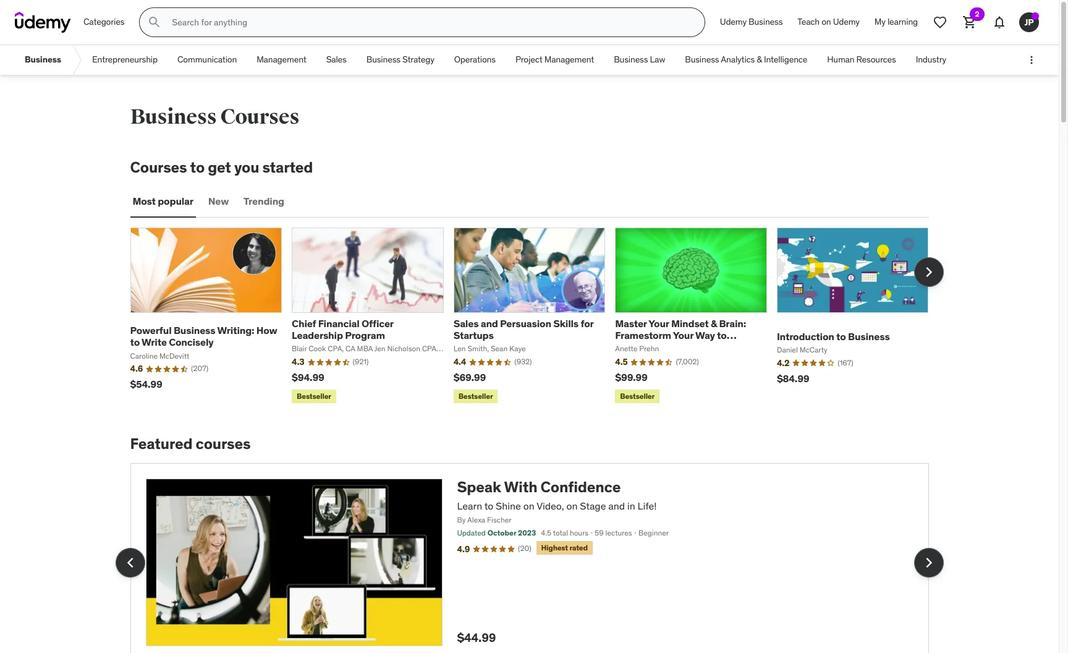 Task type: vqa. For each thing, say whether or not it's contained in the screenshot.
Get this course, plus 11,000+ of our top-rated courses, with Personal Plan.'s more
no



Task type: describe. For each thing, give the bounding box(es) containing it.
law
[[650, 54, 666, 65]]

udemy inside udemy business link
[[721, 16, 747, 27]]

introduction to business link
[[777, 330, 890, 342]]

life!
[[638, 500, 657, 512]]

sales link
[[316, 45, 357, 75]]

$44.99
[[457, 630, 496, 645]]

skills
[[554, 317, 579, 330]]

management link
[[247, 45, 316, 75]]

how
[[257, 324, 277, 337]]

communication link
[[168, 45, 247, 75]]

speak
[[457, 478, 501, 497]]

categories button
[[76, 7, 132, 37]]

business link
[[15, 45, 71, 75]]

teach
[[798, 16, 820, 27]]

Search for anything text field
[[170, 12, 690, 33]]

startups
[[454, 329, 494, 342]]

jp link
[[1015, 7, 1045, 37]]

for
[[581, 317, 594, 330]]

persuasion
[[500, 317, 552, 330]]

courses to get you started
[[130, 158, 313, 177]]

write
[[142, 336, 167, 348]]

0 vertical spatial &
[[757, 54, 763, 65]]

udemy image
[[15, 12, 71, 33]]

shopping cart with 2 items image
[[963, 15, 978, 30]]

master your mindset & brain: framestorm your way to success
[[616, 317, 747, 353]]

to inside the speak with confidence learn to shine on video, on stage and in life! by alexa fischer
[[485, 500, 494, 512]]

most popular button
[[130, 187, 196, 216]]

trending button
[[241, 187, 287, 216]]

powerful
[[130, 324, 172, 337]]

powerful business writing: how to write concisely link
[[130, 324, 277, 348]]

framestorm
[[616, 329, 672, 342]]

operations link
[[445, 45, 506, 75]]

2 management from the left
[[545, 54, 595, 65]]

2 next image from the top
[[919, 553, 939, 572]]

new button
[[206, 187, 231, 216]]

udemy business link
[[713, 7, 791, 37]]

financial
[[318, 317, 360, 330]]

mindset
[[672, 317, 709, 330]]

shine
[[496, 500, 521, 512]]

courses
[[196, 434, 251, 454]]

alexa
[[468, 515, 486, 525]]

0 horizontal spatial courses
[[130, 158, 187, 177]]

industry
[[916, 54, 947, 65]]

you have alerts image
[[1032, 12, 1040, 20]]

video,
[[537, 500, 565, 512]]

and inside sales and persuasion skills for startups
[[481, 317, 498, 330]]

2
[[976, 9, 980, 19]]

operations
[[454, 54, 496, 65]]

speak with confidence learn to shine on video, on stage and in life! by alexa fischer
[[457, 478, 657, 525]]

2023
[[518, 528, 536, 538]]

1 horizontal spatial on
[[567, 500, 578, 512]]

business strategy link
[[357, 45, 445, 75]]

highest rated
[[542, 543, 588, 552]]

my learning link
[[868, 7, 926, 37]]

powerful business writing: how to write concisely
[[130, 324, 277, 348]]

started
[[263, 158, 313, 177]]

business strategy
[[367, 54, 435, 65]]

in
[[628, 500, 636, 512]]

trending
[[244, 195, 285, 207]]

arrow pointing to subcategory menu links image
[[71, 45, 82, 75]]

new
[[208, 195, 229, 207]]

by
[[457, 515, 466, 525]]

entrepreneurship link
[[82, 45, 168, 75]]

teach on udemy link
[[791, 7, 868, 37]]

business law
[[614, 54, 666, 65]]

4.9
[[457, 543, 470, 555]]

intelligence
[[764, 54, 808, 65]]

october
[[488, 528, 517, 538]]

udemy business
[[721, 16, 783, 27]]

business analytics & intelligence
[[685, 54, 808, 65]]

my learning
[[875, 16, 919, 27]]

submit search image
[[147, 15, 162, 30]]

project management link
[[506, 45, 604, 75]]

stage
[[580, 500, 606, 512]]

leadership
[[292, 329, 343, 342]]

chief
[[292, 317, 316, 330]]

officer
[[362, 317, 394, 330]]



Task type: locate. For each thing, give the bounding box(es) containing it.
4.5
[[541, 528, 552, 538]]

sales left persuasion
[[454, 317, 479, 330]]

to right "introduction" on the bottom right of page
[[837, 330, 847, 342]]

next image
[[919, 262, 939, 282], [919, 553, 939, 572]]

0 horizontal spatial management
[[257, 54, 307, 65]]

rated
[[570, 543, 588, 552]]

your
[[649, 317, 670, 330], [673, 329, 694, 342]]

1 vertical spatial courses
[[130, 158, 187, 177]]

1 horizontal spatial management
[[545, 54, 595, 65]]

learn
[[457, 500, 483, 512]]

59 lectures
[[595, 528, 633, 538]]

0 vertical spatial and
[[481, 317, 498, 330]]

2 udemy from the left
[[834, 16, 860, 27]]

sales
[[326, 54, 347, 65], [454, 317, 479, 330]]

you
[[234, 158, 259, 177]]

strategy
[[403, 54, 435, 65]]

0 horizontal spatial and
[[481, 317, 498, 330]]

1 vertical spatial and
[[609, 500, 625, 512]]

fischer
[[487, 515, 512, 525]]

my
[[875, 16, 886, 27]]

updated
[[457, 528, 486, 538]]

brain:
[[720, 317, 747, 330]]

udemy up analytics
[[721, 16, 747, 27]]

most
[[133, 195, 156, 207]]

to inside master your mindset & brain: framestorm your way to success
[[718, 329, 727, 342]]

industry link
[[907, 45, 957, 75]]

project management
[[516, 54, 595, 65]]

&
[[757, 54, 763, 65], [711, 317, 718, 330]]

and left in on the right bottom of the page
[[609, 500, 625, 512]]

beginner
[[639, 528, 669, 538]]

highest
[[542, 543, 568, 552]]

on down "confidence"
[[567, 500, 578, 512]]

program
[[345, 329, 385, 342]]

with
[[504, 478, 538, 497]]

resources
[[857, 54, 897, 65]]

0 vertical spatial courses
[[220, 104, 300, 130]]

0 horizontal spatial on
[[524, 500, 535, 512]]

master your mindset & brain: framestorm your way to success link
[[616, 317, 747, 353]]

1 horizontal spatial udemy
[[834, 16, 860, 27]]

4.5 total hours
[[541, 528, 589, 538]]

on right teach
[[822, 16, 832, 27]]

1 horizontal spatial &
[[757, 54, 763, 65]]

updated october 2023
[[457, 528, 536, 538]]

to
[[190, 158, 205, 177], [718, 329, 727, 342], [837, 330, 847, 342], [130, 336, 140, 348], [485, 500, 494, 512]]

wishlist image
[[933, 15, 948, 30]]

to left write
[[130, 336, 140, 348]]

1 vertical spatial next image
[[919, 553, 939, 572]]

1 management from the left
[[257, 54, 307, 65]]

to inside powerful business writing: how to write concisely
[[130, 336, 140, 348]]

get
[[208, 158, 231, 177]]

1 next image from the top
[[919, 262, 939, 282]]

sales inside sales and persuasion skills for startups
[[454, 317, 479, 330]]

and left persuasion
[[481, 317, 498, 330]]

writing:
[[217, 324, 254, 337]]

sales right management link
[[326, 54, 347, 65]]

management left "sales" link
[[257, 54, 307, 65]]

sales and persuasion skills for startups
[[454, 317, 594, 342]]

carousel element containing speak with confidence
[[115, 463, 944, 653]]

entrepreneurship
[[92, 54, 158, 65]]

business
[[749, 16, 783, 27], [25, 54, 61, 65], [367, 54, 401, 65], [614, 54, 648, 65], [685, 54, 720, 65], [130, 104, 217, 130], [174, 324, 216, 337], [849, 330, 890, 342]]

master
[[616, 317, 647, 330]]

0 horizontal spatial &
[[711, 317, 718, 330]]

courses up 'most popular'
[[130, 158, 187, 177]]

learning
[[888, 16, 919, 27]]

business law link
[[604, 45, 676, 75]]

featured courses
[[130, 434, 251, 454]]

carousel element
[[130, 227, 944, 406], [115, 463, 944, 653]]

project
[[516, 54, 543, 65]]

2 link
[[956, 7, 985, 37]]

2 horizontal spatial on
[[822, 16, 832, 27]]

1 horizontal spatial your
[[673, 329, 694, 342]]

0 vertical spatial next image
[[919, 262, 939, 282]]

udemy left my
[[834, 16, 860, 27]]

communication
[[177, 54, 237, 65]]

analytics
[[721, 54, 755, 65]]

sales and persuasion skills for startups link
[[454, 317, 594, 342]]

sales for sales and persuasion skills for startups
[[454, 317, 479, 330]]

confidence
[[541, 478, 621, 497]]

1 udemy from the left
[[721, 16, 747, 27]]

introduction
[[777, 330, 835, 342]]

udemy
[[721, 16, 747, 27], [834, 16, 860, 27]]

business inside powerful business writing: how to write concisely
[[174, 324, 216, 337]]

0 horizontal spatial sales
[[326, 54, 347, 65]]

success
[[616, 341, 654, 353]]

featured
[[130, 434, 193, 454]]

courses
[[220, 104, 300, 130], [130, 158, 187, 177]]

on
[[822, 16, 832, 27], [524, 500, 535, 512], [567, 500, 578, 512]]

udemy inside teach on udemy link
[[834, 16, 860, 27]]

management right the project
[[545, 54, 595, 65]]

to left get
[[190, 158, 205, 177]]

most popular
[[133, 195, 194, 207]]

your right master
[[649, 317, 670, 330]]

1 horizontal spatial sales
[[454, 317, 479, 330]]

human
[[828, 54, 855, 65]]

& right analytics
[[757, 54, 763, 65]]

on down the with at the bottom of page
[[524, 500, 535, 512]]

sales for sales
[[326, 54, 347, 65]]

way
[[696, 329, 715, 342]]

and
[[481, 317, 498, 330], [609, 500, 625, 512]]

your left way
[[673, 329, 694, 342]]

1 vertical spatial carousel element
[[115, 463, 944, 653]]

1 vertical spatial sales
[[454, 317, 479, 330]]

lectures
[[606, 528, 633, 538]]

popular
[[158, 195, 194, 207]]

categories
[[84, 16, 125, 27]]

carousel element containing chief financial officer leadership program
[[130, 227, 944, 406]]

0 horizontal spatial your
[[649, 317, 670, 330]]

business courses
[[130, 104, 300, 130]]

1 horizontal spatial and
[[609, 500, 625, 512]]

and inside the speak with confidence learn to shine on video, on stage and in life! by alexa fischer
[[609, 500, 625, 512]]

total
[[553, 528, 568, 538]]

0 vertical spatial carousel element
[[130, 227, 944, 406]]

courses up you
[[220, 104, 300, 130]]

previous image
[[120, 553, 140, 572]]

0 horizontal spatial udemy
[[721, 16, 747, 27]]

& left brain: on the right of page
[[711, 317, 718, 330]]

human resources
[[828, 54, 897, 65]]

more subcategory menu links image
[[1026, 54, 1039, 66]]

1 horizontal spatial courses
[[220, 104, 300, 130]]

introduction to business
[[777, 330, 890, 342]]

to right way
[[718, 329, 727, 342]]

notifications image
[[993, 15, 1008, 30]]

& inside master your mindset & brain: framestorm your way to success
[[711, 317, 718, 330]]

to up fischer
[[485, 500, 494, 512]]

1 vertical spatial &
[[711, 317, 718, 330]]

on inside teach on udemy link
[[822, 16, 832, 27]]

0 vertical spatial sales
[[326, 54, 347, 65]]

(20)
[[518, 544, 532, 553]]



